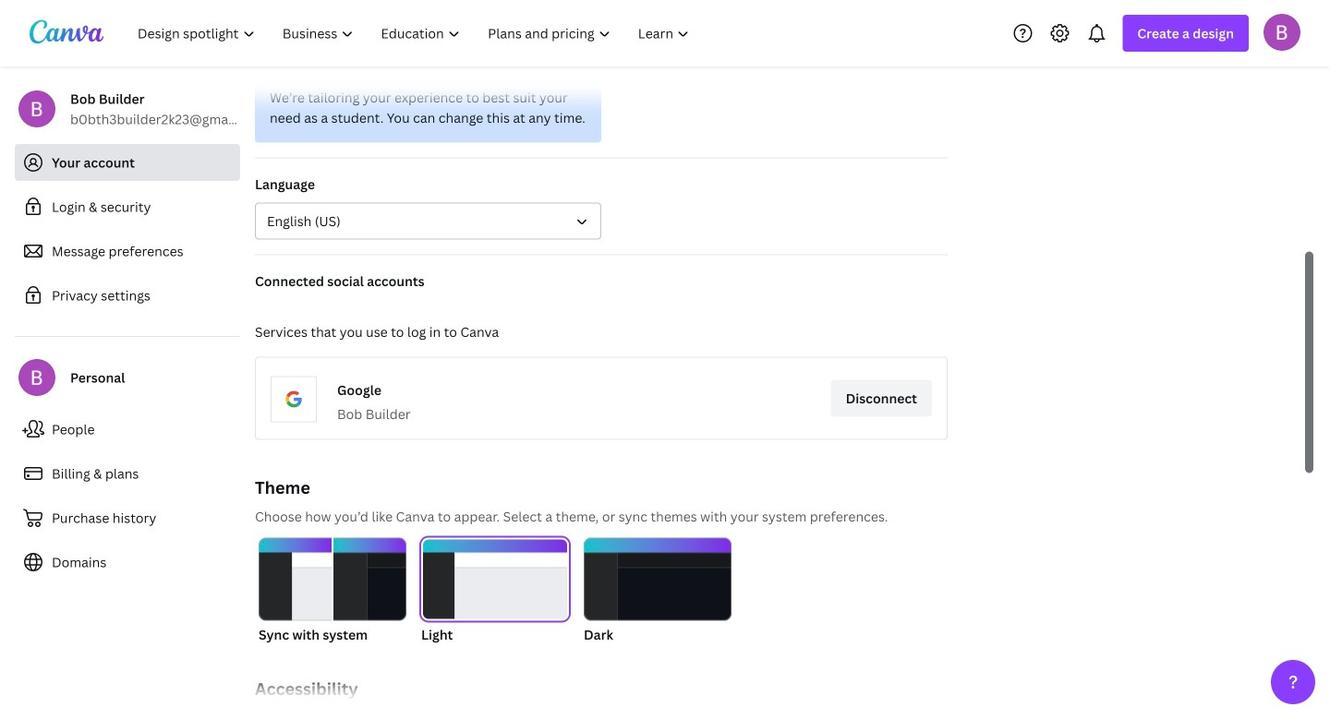 Task type: describe. For each thing, give the bounding box(es) containing it.
bob builder image
[[1264, 14, 1301, 51]]

top level navigation element
[[126, 15, 706, 52]]



Task type: vqa. For each thing, say whether or not it's contained in the screenshot.
'button'
yes



Task type: locate. For each thing, give the bounding box(es) containing it.
None button
[[259, 538, 407, 646], [421, 538, 569, 646], [584, 538, 732, 646], [259, 538, 407, 646], [421, 538, 569, 646], [584, 538, 732, 646]]

Language: English (US) button
[[255, 203, 602, 240]]



